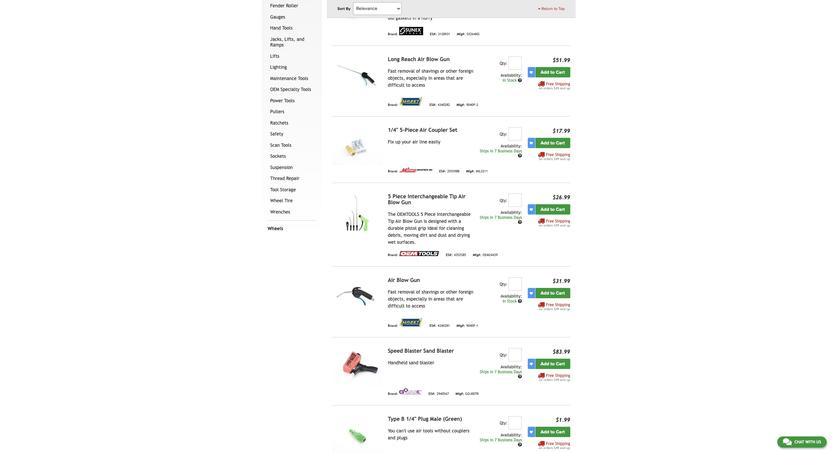 Task type: describe. For each thing, give the bounding box(es) containing it.
cleaning
[[447, 226, 464, 231]]

business for 5 piece interchangeable tip air blow gun
[[498, 216, 513, 220]]

gun inside the oemtools 5 piece interchangeable tip air blow gun is designed with a durable pistol grip ideal for cleaning debris, moving dirt and dust and drying wet surfaces.
[[414, 219, 423, 224]]

up for $51.99
[[567, 87, 571, 90]]

with inside the oemtools 5 piece interchangeable tip air blow gun is designed with a durable pistol grip ideal for cleaning debris, moving dirt and dust and drying wet surfaces.
[[448, 219, 458, 224]]

blow down oem tools - corporate logo
[[397, 277, 409, 284]]

foreign for long reach air blow gun
[[459, 69, 474, 74]]

free for $51.99
[[547, 82, 555, 87]]

fix
[[388, 139, 394, 145]]

sort
[[338, 6, 345, 11]]

grind
[[403, 8, 413, 14]]

cart for $17.99
[[556, 140, 565, 146]]

and down $83.99
[[561, 378, 566, 382]]

4340282
[[438, 103, 450, 107]]

cart for $51.99
[[556, 70, 565, 75]]

top
[[559, 6, 565, 11]]

other for long reach air blow gun
[[446, 69, 458, 74]]

kit.
[[449, 8, 456, 14]]

gauges
[[270, 14, 285, 20]]

air blow gun
[[388, 277, 420, 284]]

moving
[[404, 233, 419, 238]]

brand: for 5
[[388, 253, 398, 257]]

tool storage
[[270, 187, 296, 192]]

just add air, everything you need to clean, grind and sand in one kit. remove old gaskets in a hurry
[[388, 1, 474, 21]]

scan
[[270, 143, 280, 148]]

areas for long reach air blow gun
[[434, 76, 445, 81]]

oem
[[270, 87, 279, 92]]

power
[[270, 98, 283, 103]]

ideal
[[428, 226, 438, 231]]

long reach air blow gun
[[388, 56, 450, 63]]

fender roller link
[[269, 0, 315, 12]]

add for $83.99
[[541, 361, 550, 367]]

es#: 4340282
[[430, 103, 450, 107]]

wrenches link
[[269, 207, 315, 218]]

reach
[[402, 56, 417, 63]]

access for air
[[412, 83, 426, 88]]

free for $83.99
[[547, 374, 555, 378]]

and down $31.99
[[561, 308, 566, 311]]

5 piece interchangeable tip air blow gun
[[388, 194, 466, 206]]

interchangeable inside the oemtools 5 piece interchangeable tip air blow gun is designed with a durable pistol grip ideal for cleaning debris, moving dirt and dust and drying wet surfaces.
[[437, 212, 471, 217]]

fender roller
[[270, 3, 298, 8]]

pullers link
[[269, 106, 315, 118]]

1 shipping from the top
[[556, 9, 571, 13]]

orders for $17.99
[[544, 157, 553, 161]]

mfg#: for air blow gun
[[457, 324, 466, 328]]

sockets
[[270, 154, 286, 159]]

and down $17.99 on the top of page
[[561, 157, 566, 161]]

add for $1.99
[[541, 430, 550, 435]]

wet
[[388, 240, 396, 245]]

es#: for piece
[[440, 170, 446, 173]]

on for $26.99
[[539, 224, 543, 227]]

shipping for $83.99
[[556, 374, 571, 378]]

safety link
[[269, 129, 315, 140]]

air inside 5 piece interchangeable tip air blow gun
[[459, 194, 466, 200]]

5 inside 5 piece interchangeable tip air blow gun
[[388, 194, 391, 200]]

free for $31.99
[[547, 303, 555, 308]]

shavings for gun
[[422, 290, 439, 295]]

4 business from the top
[[498, 438, 513, 443]]

shipping for $51.99
[[556, 82, 571, 87]]

hand tools
[[270, 25, 293, 31]]

dirt
[[420, 233, 428, 238]]

and inside just add air, everything you need to clean, grind and sand in one kit. remove old gaskets in a hurry
[[415, 8, 422, 14]]

jacks, lifts, and ramps link
[[269, 34, 315, 51]]

removal for reach
[[398, 69, 415, 74]]

2 blaster from the left
[[437, 348, 454, 355]]

up right the "fix"
[[396, 139, 401, 145]]

and inside the jacks, lifts, and ramps
[[297, 37, 305, 42]]

easily
[[429, 139, 441, 145]]

es#2940567 - goj007r - speed blaster sand blaster - handheld sand blaster - gojak - audi bmw volkswagen mercedes benz mini porsche image
[[332, 349, 383, 386]]

cart for $83.99
[[556, 361, 565, 367]]

specialty
[[281, 87, 300, 92]]

oem24439
[[483, 253, 498, 257]]

ships for 1/4" 5-piece air coupler set
[[480, 149, 489, 154]]

gun down 3128931
[[440, 56, 450, 63]]

lighting link
[[269, 62, 315, 73]]

es#2944065 - lega71440bx - type b 1/4" plug male (green) - you can't use air tools without couplers and plugs - legacy mfg. co. - audi bmw volkswagen mercedes benz mini porsche image
[[332, 417, 383, 454]]

qty: for $51.99
[[500, 61, 508, 66]]

blow inside 5 piece interchangeable tip air blow gun
[[388, 200, 400, 206]]

power tools link
[[269, 95, 315, 106]]

the
[[388, 212, 396, 217]]

are for air blow gun
[[457, 297, 463, 302]]

4 ships from the top
[[480, 438, 489, 443]]

$49 for $51.99
[[554, 87, 560, 90]]

5-
[[400, 127, 405, 133]]

durable
[[388, 226, 404, 231]]

gun down oem tools - corporate logo
[[411, 277, 420, 284]]

old
[[388, 15, 395, 21]]

and down $1.99 on the right
[[561, 447, 566, 450]]

shipping for $26.99
[[556, 219, 571, 224]]

in for $31.99
[[503, 299, 506, 304]]

$83.99
[[553, 349, 571, 356]]

free shipping on orders $49 and up for $31.99
[[539, 303, 571, 311]]

5 inside the oemtools 5 piece interchangeable tip air blow gun is designed with a durable pistol grip ideal for cleaning debris, moving dirt and dust and drying wet surfaces.
[[421, 212, 424, 217]]

shipping for $31.99
[[556, 303, 571, 308]]

7 for 5 piece interchangeable tip air blow gun
[[495, 216, 497, 220]]

and down ideal
[[429, 233, 437, 238]]

drying
[[458, 233, 470, 238]]

wheel
[[270, 198, 283, 204]]

tool storage link
[[269, 184, 315, 196]]

remove
[[457, 8, 474, 14]]

es#: for air
[[430, 103, 437, 107]]

shipping for $1.99
[[556, 442, 571, 447]]

mfg#: 9040p-2
[[457, 103, 479, 107]]

of for air
[[416, 69, 421, 74]]

suspension link
[[269, 162, 315, 173]]

and inside the you can't use air tools without couplers and plugs
[[388, 436, 396, 441]]

sx264kd
[[467, 32, 480, 36]]

free shipping on orders $49 and up for $83.99
[[539, 374, 571, 382]]

lifts,
[[285, 37, 296, 42]]

especially for gun
[[407, 297, 427, 302]]

objects, for long
[[388, 76, 405, 81]]

thread
[[270, 176, 285, 181]]

add to cart button for $83.99
[[536, 359, 571, 369]]

days for $17.99
[[514, 149, 522, 154]]

1/4" 5-piece air coupler set
[[388, 127, 458, 133]]

or for long reach air blow gun
[[441, 69, 445, 74]]

1 brand: from the top
[[388, 32, 398, 36]]

line
[[420, 139, 428, 145]]

up for $1.99
[[567, 447, 571, 450]]

mils211
[[476, 170, 488, 173]]

speed
[[388, 348, 403, 355]]

wheel tire link
[[269, 196, 315, 207]]

mfg#: for 1/4" 5-piece air coupler set
[[467, 170, 475, 173]]

set
[[450, 127, 458, 133]]

maintenance
[[270, 76, 297, 81]]

designed
[[429, 219, 447, 224]]

by
[[346, 6, 351, 11]]

free for $17.99
[[547, 153, 555, 157]]

power tools
[[270, 98, 295, 103]]

everything
[[415, 1, 437, 7]]

add for $26.99
[[541, 207, 550, 213]]

2935988
[[448, 170, 460, 173]]

milton industries - corporate logo image
[[400, 168, 433, 173]]

add for $17.99
[[541, 140, 550, 146]]

wheels
[[268, 226, 283, 232]]

1 blaster from the left
[[405, 348, 422, 355]]

and down $26.99
[[561, 224, 566, 227]]

ships in 7 business days for speed blaster sand blaster
[[480, 370, 522, 375]]

your
[[402, 139, 411, 145]]

free shipping on orders $49 and up for $26.99
[[539, 219, 571, 227]]

availability: for $17.99
[[501, 144, 522, 149]]

add to cart button for $17.99
[[536, 138, 571, 148]]

1 horizontal spatial with
[[806, 440, 816, 445]]

air for 1/4"
[[416, 429, 422, 434]]

add to wish list image for $17.99
[[530, 142, 533, 145]]

add to cart for $26.99
[[541, 207, 565, 213]]

without
[[435, 429, 451, 434]]

foreign for air blow gun
[[459, 290, 474, 295]]

business for 1/4" 5-piece air coupler set
[[498, 149, 513, 154]]

can't
[[397, 429, 407, 434]]

fast for long
[[388, 69, 397, 74]]

mfg#: for speed blaster sand blaster
[[456, 392, 465, 396]]

0 vertical spatial 1/4"
[[388, 127, 398, 133]]

oem tools - corporate logo image
[[400, 251, 440, 256]]

air for piece
[[413, 139, 418, 145]]

es#: for interchangeable
[[446, 253, 453, 257]]

availability: for $51.99
[[501, 73, 522, 78]]

blow inside the oemtools 5 piece interchangeable tip air blow gun is designed with a durable pistol grip ideal for cleaning debris, moving dirt and dust and drying wet surfaces.
[[403, 219, 413, 224]]

9040p- for long reach air blow gun
[[467, 103, 477, 107]]

4352585
[[454, 253, 467, 257]]

4 ships in 7 business days from the top
[[480, 438, 522, 443]]

1/4" 5-piece air coupler set link
[[388, 127, 458, 133]]

cart for $26.99
[[556, 207, 565, 213]]

add to cart button for $1.99
[[536, 427, 571, 438]]

is
[[424, 219, 427, 224]]

sand inside just add air, everything you need to clean, grind and sand in one kit. remove old gaskets in a hurry
[[424, 8, 433, 14]]

gun inside 5 piece interchangeable tip air blow gun
[[402, 200, 412, 206]]

2940567
[[437, 392, 449, 396]]

objects, for air
[[388, 297, 405, 302]]

mfg#: left sx264kd
[[457, 32, 466, 36]]

maintenance tools link
[[269, 73, 315, 84]]

9040p- for air blow gun
[[467, 324, 477, 328]]

1 free from the top
[[547, 9, 555, 13]]

that for air blow gun
[[447, 297, 455, 302]]

es#4340282 - 9040p-2 - long reach air blow gun - fast removal of shavings or other foreign objects, especially in areas that are difficult to access - hazet - audi bmw volkswagen mercedes benz mini porsche image
[[332, 57, 383, 95]]

wrenches
[[270, 209, 290, 215]]

maintenance tools
[[270, 76, 309, 81]]

$31.99
[[553, 278, 571, 285]]

add to wish list image for $31.99
[[530, 292, 533, 295]]

6 availability: from the top
[[501, 433, 522, 438]]

thread repair
[[270, 176, 300, 181]]

add to cart button for $26.99
[[536, 205, 571, 215]]

oem specialty tools
[[270, 87, 311, 92]]

interchangeable inside 5 piece interchangeable tip air blow gun
[[408, 194, 448, 200]]

add to wish list image for $1.99
[[530, 431, 533, 434]]

plugs
[[397, 436, 408, 441]]

type
[[388, 416, 400, 423]]

b
[[402, 416, 405, 423]]

mfg#: goj007r
[[456, 392, 479, 396]]

plug
[[418, 416, 429, 423]]

4 7 from the top
[[495, 438, 497, 443]]

type b 1/4" plug male (green) link
[[388, 416, 462, 423]]

areas for air blow gun
[[434, 297, 445, 302]]

$1.99
[[556, 417, 571, 424]]



Task type: locate. For each thing, give the bounding box(es) containing it.
cart down $26.99
[[556, 207, 565, 213]]

1 on from the top
[[539, 87, 543, 90]]

shipping down $17.99 on the top of page
[[556, 153, 571, 157]]

fast removal of shavings or other foreign objects, especially in areas that are difficult to access up 'es#: 4340281'
[[388, 290, 474, 309]]

that for long reach air blow gun
[[447, 76, 455, 81]]

fender
[[270, 3, 285, 8]]

add to cart for $31.99
[[541, 291, 565, 296]]

es#: for gun
[[430, 324, 437, 328]]

2 add to wish list image from the top
[[530, 431, 533, 434]]

1 vertical spatial in stock
[[503, 299, 518, 304]]

0 horizontal spatial 5
[[388, 194, 391, 200]]

air
[[418, 56, 425, 63], [420, 127, 427, 133], [459, 194, 466, 200], [396, 219, 402, 224], [388, 277, 395, 284]]

0 vertical spatial in stock
[[503, 78, 518, 83]]

6 add to cart from the top
[[541, 430, 565, 435]]

0 vertical spatial foreign
[[459, 69, 474, 74]]

male
[[430, 416, 442, 423]]

1 vertical spatial fast removal of shavings or other foreign objects, especially in areas that are difficult to access
[[388, 290, 474, 309]]

4 orders from the top
[[544, 308, 553, 311]]

return to top link
[[539, 6, 565, 12]]

removal for blow
[[398, 290, 415, 295]]

in stock for $31.99
[[503, 299, 518, 304]]

$49 for $1.99
[[554, 447, 560, 450]]

2 fast removal of shavings or other foreign objects, especially in areas that are difficult to access from the top
[[388, 290, 474, 309]]

1 horizontal spatial sand
[[424, 8, 433, 14]]

one
[[440, 8, 447, 14]]

1 vertical spatial interchangeable
[[437, 212, 471, 217]]

caret up image
[[539, 7, 541, 11]]

es#2935988 - mils211 - 1/4" 5-piece air coupler set - fix up your air line easily - milton industries - audi bmw volkswagen mercedes benz mini porsche image
[[332, 127, 383, 165]]

tools subcategories element
[[268, 0, 316, 221]]

jacks,
[[270, 37, 283, 42]]

free shipping on orders $49 and up for $1.99
[[539, 442, 571, 450]]

you
[[439, 1, 446, 7]]

1 9040p- from the top
[[467, 103, 477, 107]]

3 free shipping on orders $49 and up from the top
[[539, 219, 571, 227]]

ships in 7 business days for 5 piece interchangeable tip air blow gun
[[480, 216, 522, 220]]

1 foreign from the top
[[459, 69, 474, 74]]

2 vertical spatial question circle image
[[518, 443, 522, 447]]

especially down air blow gun on the bottom of the page
[[407, 297, 427, 302]]

a inside the oemtools 5 piece interchangeable tip air blow gun is designed with a durable pistol grip ideal for cleaning debris, moving dirt and dust and drying wet surfaces.
[[459, 219, 462, 224]]

qty: for $26.99
[[500, 199, 508, 203]]

1/4" right b
[[406, 416, 417, 423]]

jacks, lifts, and ramps
[[270, 37, 305, 48]]

mfg#: mils211
[[467, 170, 488, 173]]

2 areas from the top
[[434, 297, 445, 302]]

cart down $1.99 on the right
[[556, 430, 565, 435]]

4 add to cart from the top
[[541, 291, 565, 296]]

2 shavings from the top
[[422, 290, 439, 295]]

shipping right return
[[556, 9, 571, 13]]

6 on from the top
[[539, 447, 543, 450]]

days for $26.99
[[514, 216, 522, 220]]

or
[[441, 69, 445, 74], [441, 290, 445, 295]]

1 vertical spatial difficult
[[388, 304, 405, 309]]

2 stock from the top
[[508, 299, 517, 304]]

1 vertical spatial hazet - corporate logo image
[[400, 318, 423, 327]]

2 in from the top
[[503, 299, 506, 304]]

cart down $31.99
[[556, 291, 565, 296]]

tools right 'scan'
[[281, 143, 292, 148]]

tip inside 5 piece interchangeable tip air blow gun
[[450, 194, 458, 200]]

piece up the is
[[425, 212, 436, 217]]

0 horizontal spatial sand
[[409, 360, 419, 366]]

shipping down $26.99
[[556, 219, 571, 224]]

3128931
[[438, 32, 451, 36]]

for
[[440, 226, 446, 231]]

1 vertical spatial fast
[[388, 290, 397, 295]]

1 horizontal spatial 5
[[421, 212, 424, 217]]

0 vertical spatial add to wish list image
[[530, 292, 533, 295]]

2 objects, from the top
[[388, 297, 405, 302]]

0 vertical spatial especially
[[407, 76, 427, 81]]

$26.99
[[553, 195, 571, 201]]

0 vertical spatial 9040p-
[[467, 103, 477, 107]]

2 brand: from the top
[[388, 103, 398, 107]]

4 add to cart button from the top
[[536, 288, 571, 299]]

stock for $51.99
[[508, 78, 517, 83]]

access for gun
[[412, 304, 426, 309]]

0 vertical spatial fast
[[388, 69, 397, 74]]

sockets link
[[269, 151, 315, 162]]

0 vertical spatial interchangeable
[[408, 194, 448, 200]]

6 add to cart button from the top
[[536, 427, 571, 438]]

0 vertical spatial shavings
[[422, 69, 439, 74]]

0 vertical spatial in
[[503, 78, 506, 83]]

ships in 7 business days for 1/4" 5-piece air coupler set
[[480, 149, 522, 154]]

up for $17.99
[[567, 157, 571, 161]]

1 vertical spatial removal
[[398, 290, 415, 295]]

1 vertical spatial 5
[[421, 212, 424, 217]]

4 add from the top
[[541, 291, 550, 296]]

gun
[[440, 56, 450, 63], [402, 200, 412, 206], [414, 219, 423, 224], [411, 277, 420, 284]]

up down $17.99 on the top of page
[[567, 157, 571, 161]]

$49 for $26.99
[[554, 224, 560, 227]]

air left line
[[413, 139, 418, 145]]

free shipping on orders $49 and up down the $51.99
[[539, 82, 571, 90]]

mfg#: for 5 piece interchangeable tip air blow gun
[[473, 253, 482, 257]]

5 cart from the top
[[556, 361, 565, 367]]

add to cart button down $83.99
[[536, 359, 571, 369]]

piece inside 5 piece interchangeable tip air blow gun
[[393, 194, 407, 200]]

1 shavings from the top
[[422, 69, 439, 74]]

add to cart for $17.99
[[541, 140, 565, 146]]

1 add to cart button from the top
[[536, 67, 571, 78]]

add to cart down $26.99
[[541, 207, 565, 213]]

0 horizontal spatial blaster
[[405, 348, 422, 355]]

es#: 4352585
[[446, 253, 467, 257]]

1 vertical spatial 1/4"
[[406, 416, 417, 423]]

question circle image for $17.99
[[518, 154, 522, 158]]

3 brand: from the top
[[388, 170, 398, 173]]

1 vertical spatial that
[[447, 297, 455, 302]]

availability: for $31.99
[[501, 294, 522, 299]]

3 orders from the top
[[544, 224, 553, 227]]

4 availability: from the top
[[501, 294, 522, 299]]

1 vertical spatial in
[[503, 299, 506, 304]]

sand left blaster
[[409, 360, 419, 366]]

4 cart from the top
[[556, 291, 565, 296]]

1 vertical spatial question circle image
[[518, 220, 522, 224]]

add to cart button
[[536, 67, 571, 78], [536, 138, 571, 148], [536, 205, 571, 215], [536, 288, 571, 299], [536, 359, 571, 369], [536, 427, 571, 438]]

6 shipping from the top
[[556, 374, 571, 378]]

blow down the oemtools
[[403, 219, 413, 224]]

hurry
[[422, 15, 433, 21]]

piece up fix up your air line easily
[[405, 127, 419, 133]]

with left us
[[806, 440, 816, 445]]

tools for hand tools
[[282, 25, 293, 31]]

a inside just add air, everything you need to clean, grind and sand in one kit. remove old gaskets in a hurry
[[418, 15, 421, 21]]

0 vertical spatial fast removal of shavings or other foreign objects, especially in areas that are difficult to access
[[388, 69, 474, 88]]

blow right reach
[[427, 56, 439, 63]]

add to cart down $83.99
[[541, 361, 565, 367]]

5 add from the top
[[541, 361, 550, 367]]

0 horizontal spatial with
[[448, 219, 458, 224]]

difficult down long
[[388, 83, 405, 88]]

cart down the $51.99
[[556, 70, 565, 75]]

tools
[[423, 429, 434, 434]]

es#: left 4352585 on the right bottom of page
[[446, 253, 453, 257]]

other
[[446, 69, 458, 74], [446, 290, 458, 295]]

a up "cleaning" in the right of the page
[[459, 219, 462, 224]]

tools up "lifts,"
[[282, 25, 293, 31]]

4 days from the top
[[514, 438, 522, 443]]

1 add to cart from the top
[[541, 70, 565, 75]]

brand: for long
[[388, 103, 398, 107]]

1 vertical spatial stock
[[508, 299, 517, 304]]

1 vertical spatial 9040p-
[[467, 324, 477, 328]]

es#: left 3128931
[[430, 32, 437, 36]]

2 add to cart from the top
[[541, 140, 565, 146]]

4 shipping from the top
[[556, 219, 571, 224]]

1 ships from the top
[[480, 149, 489, 154]]

add to cart button down $31.99
[[536, 288, 571, 299]]

1 vertical spatial tip
[[388, 219, 395, 224]]

brand: for 1/4"
[[388, 170, 398, 173]]

1 horizontal spatial tip
[[450, 194, 458, 200]]

blow up the
[[388, 200, 400, 206]]

0 vertical spatial hazet - corporate logo image
[[400, 97, 423, 106]]

a left hurry in the top of the page
[[418, 15, 421, 21]]

handheld sand blaster
[[388, 360, 435, 366]]

days for $83.99
[[514, 370, 522, 375]]

1 free shipping on orders $49 and up from the top
[[539, 82, 571, 90]]

removal down reach
[[398, 69, 415, 74]]

mfg#: oem24439
[[473, 253, 498, 257]]

2 $49 from the top
[[554, 157, 560, 161]]

1 horizontal spatial 1/4"
[[406, 416, 417, 423]]

mfg#: left 2 on the top right
[[457, 103, 466, 107]]

3 $49 from the top
[[554, 224, 560, 227]]

2 7 from the top
[[495, 216, 497, 220]]

2 qty: from the top
[[500, 132, 508, 137]]

free shipping on orders $49 and up down $31.99
[[539, 303, 571, 311]]

1 are from the top
[[457, 76, 463, 81]]

3 ships from the top
[[480, 370, 489, 375]]

grip
[[418, 226, 427, 231]]

cart for $1.99
[[556, 430, 565, 435]]

hand tools link
[[269, 23, 315, 34]]

business for speed blaster sand blaster
[[498, 370, 513, 375]]

add to wish list image for $26.99
[[530, 208, 533, 211]]

sand
[[424, 8, 433, 14], [409, 360, 419, 366]]

1 stock from the top
[[508, 78, 517, 83]]

1 horizontal spatial a
[[459, 219, 462, 224]]

in stock for $51.99
[[503, 78, 518, 83]]

1 vertical spatial sand
[[409, 360, 419, 366]]

difficult down air blow gun on the bottom of the page
[[388, 304, 405, 309]]

free for $26.99
[[547, 219, 555, 224]]

0 horizontal spatial 1/4"
[[388, 127, 398, 133]]

1 in from the top
[[503, 78, 506, 83]]

fast removal of shavings or other foreign objects, especially in areas that are difficult to access down long reach air blow gun 'link'
[[388, 69, 474, 88]]

up down the $51.99
[[567, 87, 571, 90]]

up down $26.99
[[567, 224, 571, 227]]

gaskets
[[396, 15, 411, 21]]

add to cart down the $51.99
[[541, 70, 565, 75]]

add to cart button down the $51.99
[[536, 67, 571, 78]]

3 question circle image from the top
[[518, 443, 522, 447]]

free shipping on orders $49 and up down $26.99
[[539, 219, 571, 227]]

1 access from the top
[[412, 83, 426, 88]]

1 vertical spatial with
[[806, 440, 816, 445]]

1 vertical spatial foreign
[[459, 290, 474, 295]]

tip down the
[[388, 219, 395, 224]]

mfg#: 9040p-1
[[457, 324, 479, 328]]

es#: for sand
[[429, 392, 436, 396]]

lifts link
[[269, 51, 315, 62]]

and right "lifts,"
[[297, 37, 305, 42]]

es#4352585 - oem24439 - 5 piece interchangeable tip air blow gun - the oemtools 5 piece interchangeable tip air blow gun is designed with a durable pistol grip ideal for cleaning debris, moving dirt and dust and drying wet surfaces. - oem tools - audi bmw volkswagen mercedes benz mini porsche image
[[332, 194, 383, 232]]

0 vertical spatial or
[[441, 69, 445, 74]]

sort by
[[338, 6, 351, 11]]

1 other from the top
[[446, 69, 458, 74]]

2 ships from the top
[[480, 216, 489, 220]]

3 7 from the top
[[495, 370, 497, 375]]

and down the $51.99
[[561, 87, 566, 90]]

None number field
[[509, 57, 522, 70], [509, 127, 522, 141], [509, 194, 522, 207], [509, 278, 522, 291], [509, 349, 522, 362], [509, 417, 522, 430], [509, 57, 522, 70], [509, 127, 522, 141], [509, 194, 522, 207], [509, 278, 522, 291], [509, 349, 522, 362], [509, 417, 522, 430]]

stock for $31.99
[[508, 299, 517, 304]]

5 piece interchangeable tip air blow gun link
[[388, 194, 466, 206]]

up for $26.99
[[567, 224, 571, 227]]

es#: left 4340281
[[430, 324, 437, 328]]

1 especially from the top
[[407, 76, 427, 81]]

use
[[408, 429, 415, 434]]

free shipping on orders $49 and up down $17.99 on the top of page
[[539, 153, 571, 161]]

return to top
[[541, 6, 565, 11]]

scan tools
[[270, 143, 292, 148]]

2 removal from the top
[[398, 290, 415, 295]]

0 vertical spatial are
[[457, 76, 463, 81]]

1 vertical spatial or
[[441, 290, 445, 295]]

1 add from the top
[[541, 70, 550, 75]]

gun up the oemtools
[[402, 200, 412, 206]]

1 objects, from the top
[[388, 76, 405, 81]]

3 free from the top
[[547, 153, 555, 157]]

1 vertical spatial objects,
[[388, 297, 405, 302]]

1 vertical spatial add to wish list image
[[530, 431, 533, 434]]

mfg#: for long reach air blow gun
[[457, 103, 466, 107]]

1 fast removal of shavings or other foreign objects, especially in areas that are difficult to access from the top
[[388, 69, 474, 88]]

hazet - corporate logo image for blow
[[400, 318, 423, 327]]

foreign
[[459, 69, 474, 74], [459, 290, 474, 295]]

add to wish list image
[[530, 71, 533, 74], [530, 142, 533, 145], [530, 208, 533, 211], [530, 363, 533, 366]]

sunex - corporate logo image
[[400, 27, 424, 35]]

gojak - corporate logo image
[[400, 389, 422, 395]]

$49 down $31.99
[[554, 308, 560, 311]]

tools down oem specialty tools link
[[285, 98, 295, 103]]

hand
[[270, 25, 281, 31]]

1 horizontal spatial blaster
[[437, 348, 454, 355]]

question circle image for $51.99
[[518, 79, 522, 83]]

2
[[477, 103, 479, 107]]

add to wish list image
[[530, 292, 533, 295], [530, 431, 533, 434]]

handheld
[[388, 360, 408, 366]]

3 cart from the top
[[556, 207, 565, 213]]

are up mfg#: 9040p-1
[[457, 297, 463, 302]]

7
[[495, 149, 497, 154], [495, 216, 497, 220], [495, 370, 497, 375], [495, 438, 497, 443]]

lighting
[[270, 65, 287, 70]]

9040p- right 4340281
[[467, 324, 477, 328]]

that
[[447, 76, 455, 81], [447, 297, 455, 302]]

0 vertical spatial a
[[418, 15, 421, 21]]

orders for $1.99
[[544, 447, 553, 450]]

4340281
[[438, 324, 450, 328]]

on for $31.99
[[539, 308, 543, 311]]

7 for speed blaster sand blaster
[[495, 370, 497, 375]]

chat
[[795, 440, 805, 445]]

sand
[[424, 348, 436, 355]]

5 add to cart from the top
[[541, 361, 565, 367]]

objects, down long
[[388, 76, 405, 81]]

2 other from the top
[[446, 290, 458, 295]]

hazet - corporate logo image for reach
[[400, 97, 423, 106]]

2 add from the top
[[541, 140, 550, 146]]

with up "cleaning" in the right of the page
[[448, 219, 458, 224]]

3 business from the top
[[498, 370, 513, 375]]

4 brand: from the top
[[388, 253, 398, 257]]

0 vertical spatial question circle image
[[518, 154, 522, 158]]

1 vertical spatial air
[[416, 429, 422, 434]]

of down air blow gun on the bottom of the page
[[416, 290, 421, 295]]

1 add to wish list image from the top
[[530, 292, 533, 295]]

3 question circle image from the top
[[518, 375, 522, 379]]

6 orders from the top
[[544, 447, 553, 450]]

5 $49 from the top
[[554, 378, 560, 382]]

air inside the oemtools 5 piece interchangeable tip air blow gun is designed with a durable pistol grip ideal for cleaning debris, moving dirt and dust and drying wet surfaces.
[[396, 219, 402, 224]]

blaster
[[420, 360, 435, 366]]

1 7 from the top
[[495, 149, 497, 154]]

es#: left 4340282
[[430, 103, 437, 107]]

areas up the es#: 4340282
[[434, 76, 445, 81]]

add for $31.99
[[541, 291, 550, 296]]

2 on from the top
[[539, 157, 543, 161]]

1 vertical spatial areas
[[434, 297, 445, 302]]

2 hazet - corporate logo image from the top
[[400, 318, 423, 327]]

0 vertical spatial 5
[[388, 194, 391, 200]]

in for $51.99
[[503, 78, 506, 83]]

0 vertical spatial areas
[[434, 76, 445, 81]]

2 fast from the top
[[388, 290, 397, 295]]

areas
[[434, 76, 445, 81], [434, 297, 445, 302]]

2 are from the top
[[457, 297, 463, 302]]

other for air blow gun
[[446, 290, 458, 295]]

5 on from the top
[[539, 378, 543, 382]]

0 vertical spatial stock
[[508, 78, 517, 83]]

1 vertical spatial are
[[457, 297, 463, 302]]

add to cart down $1.99 on the right
[[541, 430, 565, 435]]

2 free from the top
[[547, 82, 555, 87]]

0 vertical spatial other
[[446, 69, 458, 74]]

pistol
[[406, 226, 417, 231]]

piece up the
[[393, 194, 407, 200]]

1 hazet - corporate logo image from the top
[[400, 97, 423, 106]]

on for $1.99
[[539, 447, 543, 450]]

4 on from the top
[[539, 308, 543, 311]]

0 vertical spatial access
[[412, 83, 426, 88]]

1 vertical spatial shavings
[[422, 290, 439, 295]]

shipping down $83.99
[[556, 374, 571, 378]]

surfaces.
[[397, 240, 416, 245]]

add
[[541, 70, 550, 75], [541, 140, 550, 146], [541, 207, 550, 213], [541, 291, 550, 296], [541, 361, 550, 367], [541, 430, 550, 435]]

0 vertical spatial that
[[447, 76, 455, 81]]

of
[[416, 69, 421, 74], [416, 290, 421, 295]]

difficult
[[388, 83, 405, 88], [388, 304, 405, 309]]

hazet - corporate logo image left 'es#: 4340281'
[[400, 318, 423, 327]]

7 free from the top
[[547, 442, 555, 447]]

2 vertical spatial piece
[[425, 212, 436, 217]]

ratchets link
[[269, 118, 315, 129]]

1 add to wish list image from the top
[[530, 71, 533, 74]]

es#4340281 - 9040p-1 - air blow gun - fast removal of shavings or other foreign objects, especially in areas that are difficult to access - hazet - audi bmw volkswagen mercedes benz mini porsche image
[[332, 278, 383, 316]]

1 vertical spatial of
[[416, 290, 421, 295]]

6 brand: from the top
[[388, 392, 398, 396]]

removal down air blow gun on the bottom of the page
[[398, 290, 415, 295]]

free shipping on orders $49 and up for $17.99
[[539, 153, 571, 161]]

1 availability: from the top
[[501, 73, 522, 78]]

especially
[[407, 76, 427, 81], [407, 297, 427, 302]]

are up mfg#: 9040p-2
[[457, 76, 463, 81]]

6 free shipping on orders $49 and up from the top
[[539, 442, 571, 450]]

up down $1.99 on the right
[[567, 447, 571, 450]]

2 foreign from the top
[[459, 290, 474, 295]]

0 horizontal spatial tip
[[388, 219, 395, 224]]

es#3128931 - sx264kd - 1/4" shank mini right angle die grinder kit - just add air, everything you need to clean, grind and sand in one kit.
remove old gaskets in a hurry - sunex - audi bmw volkswagen mercedes benz mini porsche image
[[332, 0, 383, 21]]

0 vertical spatial piece
[[405, 127, 419, 133]]

add to cart button for $51.99
[[536, 67, 571, 78]]

question circle image for $26.99
[[518, 220, 522, 224]]

1 or from the top
[[441, 69, 445, 74]]

ships for 5 piece interchangeable tip air blow gun
[[480, 216, 489, 220]]

2 orders from the top
[[544, 157, 553, 161]]

1 vertical spatial access
[[412, 304, 426, 309]]

3 add to cart button from the top
[[536, 205, 571, 215]]

0 vertical spatial sand
[[424, 8, 433, 14]]

6 cart from the top
[[556, 430, 565, 435]]

long reach air blow gun link
[[388, 56, 450, 63]]

6 qty: from the top
[[500, 421, 508, 426]]

tip down 2935988
[[450, 194, 458, 200]]

0 vertical spatial objects,
[[388, 76, 405, 81]]

chat with us
[[795, 440, 822, 445]]

tool
[[270, 187, 279, 192]]

shipping down $31.99
[[556, 303, 571, 308]]

safety
[[270, 131, 284, 137]]

tools for maintenance tools
[[298, 76, 309, 81]]

2 in stock from the top
[[503, 299, 518, 304]]

air right use at the left bottom of page
[[416, 429, 422, 434]]

up
[[567, 87, 571, 90], [396, 139, 401, 145], [567, 157, 571, 161], [567, 224, 571, 227], [567, 308, 571, 311], [567, 378, 571, 382], [567, 447, 571, 450]]

0 vertical spatial removal
[[398, 69, 415, 74]]

tools
[[282, 25, 293, 31], [298, 76, 309, 81], [301, 87, 311, 92], [285, 98, 295, 103], [281, 143, 292, 148]]

interchangeable up the is
[[408, 194, 448, 200]]

1/4" left 5-
[[388, 127, 398, 133]]

qty: for $17.99
[[500, 132, 508, 137]]

orders for $51.99
[[544, 87, 553, 90]]

of for gun
[[416, 290, 421, 295]]

free shipping on orders $49 and up for $51.99
[[539, 82, 571, 90]]

3 shipping from the top
[[556, 153, 571, 157]]

air
[[413, 139, 418, 145], [416, 429, 422, 434]]

0 vertical spatial with
[[448, 219, 458, 224]]

question circle image for $31.99
[[518, 300, 522, 304]]

5
[[388, 194, 391, 200], [421, 212, 424, 217]]

that up 4340282
[[447, 76, 455, 81]]

ships for speed blaster sand blaster
[[480, 370, 489, 375]]

up for $31.99
[[567, 308, 571, 311]]

1 vertical spatial especially
[[407, 297, 427, 302]]

question circle image
[[518, 79, 522, 83], [518, 220, 522, 224], [518, 375, 522, 379]]

difficult for long
[[388, 83, 405, 88]]

up down $83.99
[[567, 378, 571, 382]]

free shipping on orders $49 and up down $1.99 on the right
[[539, 442, 571, 450]]

$49 for $17.99
[[554, 157, 560, 161]]

2 add to wish list image from the top
[[530, 142, 533, 145]]

es#: 3128931
[[430, 32, 451, 36]]

2 that from the top
[[447, 297, 455, 302]]

availability:
[[501, 73, 522, 78], [501, 144, 522, 149], [501, 211, 522, 215], [501, 294, 522, 299], [501, 365, 522, 370], [501, 433, 522, 438]]

mfg#: left mils211
[[467, 170, 475, 173]]

tip inside the oemtools 5 piece interchangeable tip air blow gun is designed with a durable pistol grip ideal for cleaning debris, moving dirt and dust and drying wet surfaces.
[[388, 219, 395, 224]]

mfg#: left '1'
[[457, 324, 466, 328]]

and down "cleaning" in the right of the page
[[449, 233, 456, 238]]

blaster right sand
[[437, 348, 454, 355]]

4 add to wish list image from the top
[[530, 363, 533, 366]]

qty: for $83.99
[[500, 353, 508, 358]]

mfg#: left goj007r
[[456, 392, 465, 396]]

ships
[[480, 149, 489, 154], [480, 216, 489, 220], [480, 370, 489, 375], [480, 438, 489, 443]]

especially down long reach air blow gun 'link'
[[407, 76, 427, 81]]

1 ships in 7 business days from the top
[[480, 149, 522, 154]]

shipping down the $51.99
[[556, 82, 571, 87]]

qty: for $31.99
[[500, 282, 508, 287]]

fast
[[388, 69, 397, 74], [388, 290, 397, 295]]

add to wish list image for $51.99
[[530, 71, 533, 74]]

add to cart button down $26.99
[[536, 205, 571, 215]]

shipping down $1.99 on the right
[[556, 442, 571, 447]]

0 vertical spatial difficult
[[388, 83, 405, 88]]

1 $49 from the top
[[554, 87, 560, 90]]

1 vertical spatial a
[[459, 219, 462, 224]]

add for $51.99
[[541, 70, 550, 75]]

to
[[459, 1, 463, 7], [555, 6, 558, 11], [551, 70, 555, 75], [406, 83, 411, 88], [551, 140, 555, 146], [551, 207, 555, 213], [551, 291, 555, 296], [406, 304, 411, 309], [551, 361, 555, 367], [551, 430, 555, 435]]

cart down $83.99
[[556, 361, 565, 367]]

1 vertical spatial question circle image
[[518, 300, 522, 304]]

0 vertical spatial question circle image
[[518, 79, 522, 83]]

0 vertical spatial air
[[413, 139, 418, 145]]

1 vertical spatial piece
[[393, 194, 407, 200]]

3 qty: from the top
[[500, 199, 508, 203]]

0 horizontal spatial a
[[418, 15, 421, 21]]

piece inside the oemtools 5 piece interchangeable tip air blow gun is designed with a durable pistol grip ideal for cleaning debris, moving dirt and dust and drying wet surfaces.
[[425, 212, 436, 217]]

the oemtools 5 piece interchangeable tip air blow gun is designed with a durable pistol grip ideal for cleaning debris, moving dirt and dust and drying wet surfaces.
[[388, 212, 471, 245]]

1 vertical spatial other
[[446, 290, 458, 295]]

hazet - corporate logo image
[[400, 97, 423, 106], [400, 318, 423, 327]]

type b 1/4" plug male (green)
[[388, 416, 462, 423]]

4 qty: from the top
[[500, 282, 508, 287]]

difficult for air
[[388, 304, 405, 309]]

ratchets
[[270, 120, 289, 126]]

$49 down $17.99 on the top of page
[[554, 157, 560, 161]]

gun left the is
[[414, 219, 423, 224]]

shipping for $17.99
[[556, 153, 571, 157]]

orders for $83.99
[[544, 378, 553, 382]]

2 vertical spatial question circle image
[[518, 375, 522, 379]]

on for $51.99
[[539, 87, 543, 90]]

$49 down $1.99 on the right
[[554, 447, 560, 450]]

and right grind
[[415, 8, 422, 14]]

in
[[503, 78, 506, 83], [503, 299, 506, 304]]

1 question circle image from the top
[[518, 154, 522, 158]]

$49 down $83.99
[[554, 378, 560, 382]]

roller
[[286, 3, 298, 8]]

9040p- right 4340282
[[467, 103, 477, 107]]

4 free shipping on orders $49 and up from the top
[[539, 303, 571, 311]]

are
[[457, 76, 463, 81], [457, 297, 463, 302]]

add to cart down $31.99
[[541, 291, 565, 296]]

tools right specialty
[[301, 87, 311, 92]]

cart for $31.99
[[556, 291, 565, 296]]

0 vertical spatial tip
[[450, 194, 458, 200]]

question circle image for $83.99
[[518, 375, 522, 379]]

comments image
[[784, 438, 793, 446]]

4 free from the top
[[547, 219, 555, 224]]

air inside the you can't use air tools without couplers and plugs
[[416, 429, 422, 434]]

interchangeable up "cleaning" in the right of the page
[[437, 212, 471, 217]]

6 $49 from the top
[[554, 447, 560, 450]]

sand up hurry in the top of the page
[[424, 8, 433, 14]]

add to cart button for $31.99
[[536, 288, 571, 299]]

tire
[[285, 198, 293, 204]]

especially for air
[[407, 76, 427, 81]]

0 vertical spatial of
[[416, 69, 421, 74]]

question circle image
[[518, 154, 522, 158], [518, 300, 522, 304], [518, 443, 522, 447]]

add to wish list image for $83.99
[[530, 363, 533, 366]]

5 shipping from the top
[[556, 303, 571, 308]]

availability: for $83.99
[[501, 365, 522, 370]]

and down the you
[[388, 436, 396, 441]]

to inside just add air, everything you need to clean, grind and sand in one kit. remove old gaskets in a hurry
[[459, 1, 463, 7]]

access down air blow gun link
[[412, 304, 426, 309]]



Task type: vqa. For each thing, say whether or not it's contained in the screenshot.
BMW F30 Car Care Accessories
no



